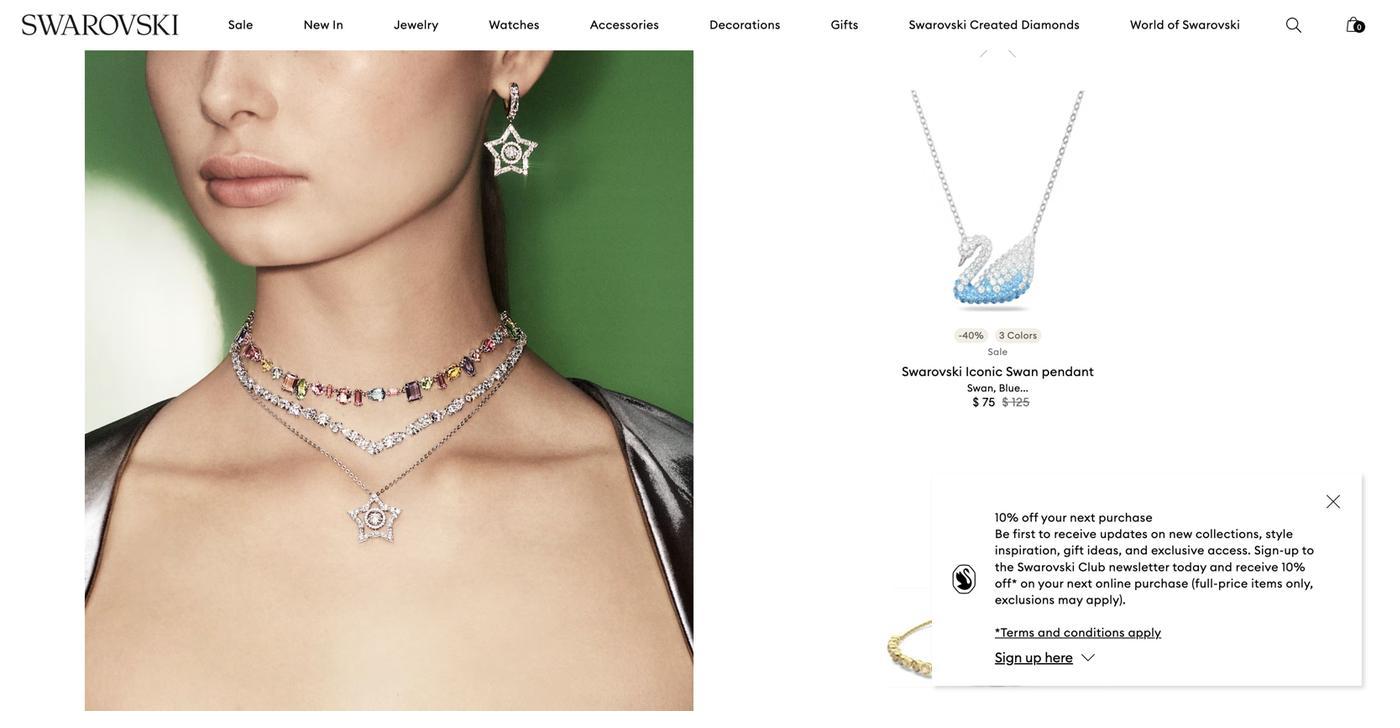 Task type: vqa. For each thing, say whether or not it's contained in the screenshot.
Sign- at the bottom right of the page
yes



Task type: describe. For each thing, give the bounding box(es) containing it.
be
[[995, 527, 1010, 542]]

1 vertical spatial on
[[1021, 576, 1036, 591]]

price
[[1219, 576, 1248, 591]]

the
[[995, 560, 1014, 575]]

jewelry
[[394, 17, 439, 32]]

swarovski inside "10% off your next purchase be first to receive updates on new collections, style inspiration, gift ideas, and exclusive access. sign-up to the swarovski club newsletter today and receive 10% off* on your next online purchase (full-price items only, exclusions may apply)."
[[1018, 560, 1075, 575]]

updates
[[1100, 527, 1148, 542]]

today
[[1173, 560, 1207, 575]]

sale for sale swarovski iconic swan pendant swan, blue... $ 75 $ 125
[[988, 346, 1008, 358]]

2 product tile image from the top
[[882, 522, 1114, 711]]

new
[[304, 17, 330, 32]]

accessories link
[[590, 17, 659, 33]]

sign up here
[[995, 649, 1073, 666]]

1 horizontal spatial and
[[1126, 543, 1148, 558]]

1 horizontal spatial receive
[[1236, 560, 1279, 575]]

created
[[970, 17, 1018, 32]]

style
[[1266, 527, 1294, 542]]

0 horizontal spatial 10%
[[995, 510, 1019, 525]]

club
[[1079, 560, 1106, 575]]

newsletter
[[1109, 560, 1170, 575]]

sale swarovski iconic swan pendant swan, blue... $ 75 $ 125
[[902, 346, 1094, 410]]

access.
[[1208, 543, 1251, 558]]

0 horizontal spatial receive
[[1054, 527, 1097, 542]]

new
[[1169, 527, 1193, 542]]

swarovski left 'created'
[[909, 17, 967, 32]]

(full-
[[1192, 576, 1219, 591]]

1 vertical spatial and
[[1210, 560, 1233, 575]]

swarovski iconic swan pendant region
[[882, 39, 1114, 711]]

online
[[1096, 576, 1132, 591]]

sale for sale
[[228, 17, 253, 32]]

of
[[1168, 17, 1180, 32]]

3 colors
[[999, 330, 1038, 342]]

0 vertical spatial next
[[1070, 510, 1096, 525]]

apply).
[[1086, 593, 1126, 608]]

swan
[[1006, 364, 1039, 380]]

sign-
[[1255, 543, 1285, 558]]

0 vertical spatial purchase
[[1099, 510, 1153, 525]]

swarovski created diamonds link
[[909, 17, 1080, 33]]

-40%
[[959, 330, 984, 342]]

diamonds
[[1022, 17, 1080, 32]]

*terms
[[995, 625, 1035, 641]]

gifts link
[[831, 17, 859, 33]]

10% off your next purchase be first to receive updates on new collections, style inspiration, gift ideas, and exclusive access. sign-up to the swarovski club newsletter today and receive 10% off* on your next online purchase (full-price items only, exclusions may apply).
[[995, 510, 1315, 608]]

apply
[[1128, 625, 1162, 641]]

world of swarovski
[[1131, 17, 1241, 32]]

1 horizontal spatial to
[[1302, 543, 1315, 558]]

off*
[[995, 576, 1018, 591]]

*terms and conditions apply
[[995, 625, 1162, 641]]

cart-mobile image image
[[1347, 17, 1361, 32]]

3
[[999, 330, 1005, 342]]

swarovski inside sale swarovski iconic swan pendant swan, blue... $ 75 $ 125
[[902, 364, 963, 380]]

accessories
[[590, 17, 659, 32]]



Task type: locate. For each thing, give the bounding box(es) containing it.
0 link
[[1347, 15, 1366, 44]]

swarovski
[[909, 17, 967, 32], [1183, 17, 1241, 32], [902, 364, 963, 380], [1018, 560, 1075, 575]]

conditions
[[1064, 625, 1125, 641]]

exclusions
[[995, 593, 1055, 608]]

1 vertical spatial sale
[[988, 346, 1008, 358]]

0 vertical spatial product tile image
[[882, 85, 1114, 318]]

40%
[[963, 330, 984, 342]]

world
[[1131, 17, 1165, 32]]

0 vertical spatial your
[[1041, 510, 1067, 525]]

up inside "10% off your next purchase be first to receive updates on new collections, style inspiration, gift ideas, and exclusive access. sign-up to the swarovski club newsletter today and receive 10% off* on your next online purchase (full-price items only, exclusions may apply)."
[[1285, 543, 1299, 558]]

decorations
[[710, 17, 781, 32]]

your
[[1041, 510, 1067, 525], [1038, 576, 1064, 591]]

0 vertical spatial 10%
[[995, 510, 1019, 525]]

ideas,
[[1087, 543, 1122, 558]]

new in link
[[304, 17, 344, 33]]

0
[[1358, 23, 1362, 31]]

purchase
[[1099, 510, 1153, 525], [1135, 576, 1189, 591]]

0 vertical spatial and
[[1126, 543, 1148, 558]]

10% up be at bottom
[[995, 510, 1019, 525]]

swarovski image
[[21, 14, 180, 35]]

first
[[1013, 527, 1036, 542]]

10%
[[995, 510, 1019, 525], [1282, 560, 1306, 575]]

here
[[1045, 649, 1073, 666]]

sign
[[995, 649, 1022, 666]]

0 vertical spatial receive
[[1054, 527, 1097, 542]]

1 vertical spatial 10%
[[1282, 560, 1306, 575]]

jewelry link
[[394, 17, 439, 33]]

swarovski down inspiration,
[[1018, 560, 1075, 575]]

0 horizontal spatial and
[[1038, 625, 1061, 641]]

and down access.
[[1210, 560, 1233, 575]]

in
[[333, 17, 344, 32]]

up
[[1285, 543, 1299, 558], [1026, 649, 1042, 666]]

0 horizontal spatial on
[[1021, 576, 1036, 591]]

0 horizontal spatial sale
[[228, 17, 253, 32]]

$ 75
[[973, 395, 996, 410]]

sign up here link
[[995, 649, 1073, 666]]

1 vertical spatial purchase
[[1135, 576, 1189, 591]]

receive up gift
[[1054, 527, 1097, 542]]

and
[[1126, 543, 1148, 558], [1210, 560, 1233, 575], [1038, 625, 1061, 641]]

your right off
[[1041, 510, 1067, 525]]

gifts
[[831, 17, 859, 32]]

up right "sign"
[[1026, 649, 1042, 666]]

0 horizontal spatial to
[[1039, 527, 1051, 542]]

2 horizontal spatial and
[[1210, 560, 1233, 575]]

pendant
[[1042, 364, 1094, 380]]

and up here at the right bottom of the page
[[1038, 625, 1061, 641]]

1 vertical spatial product tile image
[[882, 522, 1114, 711]]

purchase down 'newsletter'
[[1135, 576, 1189, 591]]

only,
[[1286, 576, 1314, 591]]

purchase up updates
[[1099, 510, 1153, 525]]

may
[[1058, 593, 1083, 608]]

your up may
[[1038, 576, 1064, 591]]

sale
[[228, 17, 253, 32], [988, 346, 1008, 358]]

10% up only,
[[1282, 560, 1306, 575]]

to
[[1039, 527, 1051, 542], [1302, 543, 1315, 558]]

receive
[[1054, 527, 1097, 542], [1236, 560, 1279, 575]]

1 horizontal spatial on
[[1151, 527, 1166, 542]]

1 vertical spatial next
[[1067, 576, 1093, 591]]

exclusive
[[1151, 543, 1205, 558]]

1 vertical spatial your
[[1038, 576, 1064, 591]]

sale left new
[[228, 17, 253, 32]]

on left new
[[1151, 527, 1166, 542]]

world of swarovski link
[[1131, 17, 1241, 33]]

next up may
[[1067, 576, 1093, 591]]

1 vertical spatial to
[[1302, 543, 1315, 558]]

-
[[959, 330, 963, 342]]

on
[[1151, 527, 1166, 542], [1021, 576, 1036, 591]]

product tile image
[[882, 85, 1114, 318], [882, 522, 1114, 711]]

iconic
[[966, 364, 1003, 380]]

inspiration,
[[995, 543, 1061, 558]]

new in
[[304, 17, 344, 32]]

decorations link
[[710, 17, 781, 33]]

*terms and conditions apply link
[[995, 625, 1162, 641]]

search image image
[[1287, 18, 1302, 33]]

swarovski right the of
[[1183, 17, 1241, 32]]

sale down 3
[[988, 346, 1008, 358]]

gift
[[1064, 543, 1084, 558]]

0 horizontal spatial up
[[1026, 649, 1042, 666]]

to up only,
[[1302, 543, 1315, 558]]

swan,
[[967, 382, 997, 394]]

blue...
[[999, 382, 1029, 394]]

sale inside sale swarovski iconic swan pendant swan, blue... $ 75 $ 125
[[988, 346, 1008, 358]]

sale link
[[228, 17, 253, 33]]

watches
[[489, 17, 540, 32]]

1 product tile image from the top
[[882, 85, 1114, 318]]

to right first
[[1039, 527, 1051, 542]]

1 horizontal spatial up
[[1285, 543, 1299, 558]]

off
[[1022, 510, 1039, 525]]

receive up "items"
[[1236, 560, 1279, 575]]

0 vertical spatial up
[[1285, 543, 1299, 558]]

on up 'exclusions'
[[1021, 576, 1036, 591]]

collections,
[[1196, 527, 1263, 542]]

items
[[1252, 576, 1283, 591]]

next up gift
[[1070, 510, 1096, 525]]

$ 125
[[1002, 395, 1030, 410]]

next
[[1070, 510, 1096, 525], [1067, 576, 1093, 591]]

1 horizontal spatial sale
[[988, 346, 1008, 358]]

0 vertical spatial sale
[[228, 17, 253, 32]]

and up 'newsletter'
[[1126, 543, 1148, 558]]

2 vertical spatial and
[[1038, 625, 1061, 641]]

swarovski created diamonds
[[909, 17, 1080, 32]]

1 vertical spatial up
[[1026, 649, 1042, 666]]

up down style
[[1285, 543, 1299, 558]]

0 vertical spatial to
[[1039, 527, 1051, 542]]

0 vertical spatial on
[[1151, 527, 1166, 542]]

1 vertical spatial receive
[[1236, 560, 1279, 575]]

swarovski down -
[[902, 364, 963, 380]]

1 horizontal spatial 10%
[[1282, 560, 1306, 575]]

colors
[[1008, 330, 1038, 342]]

watches link
[[489, 17, 540, 33]]



